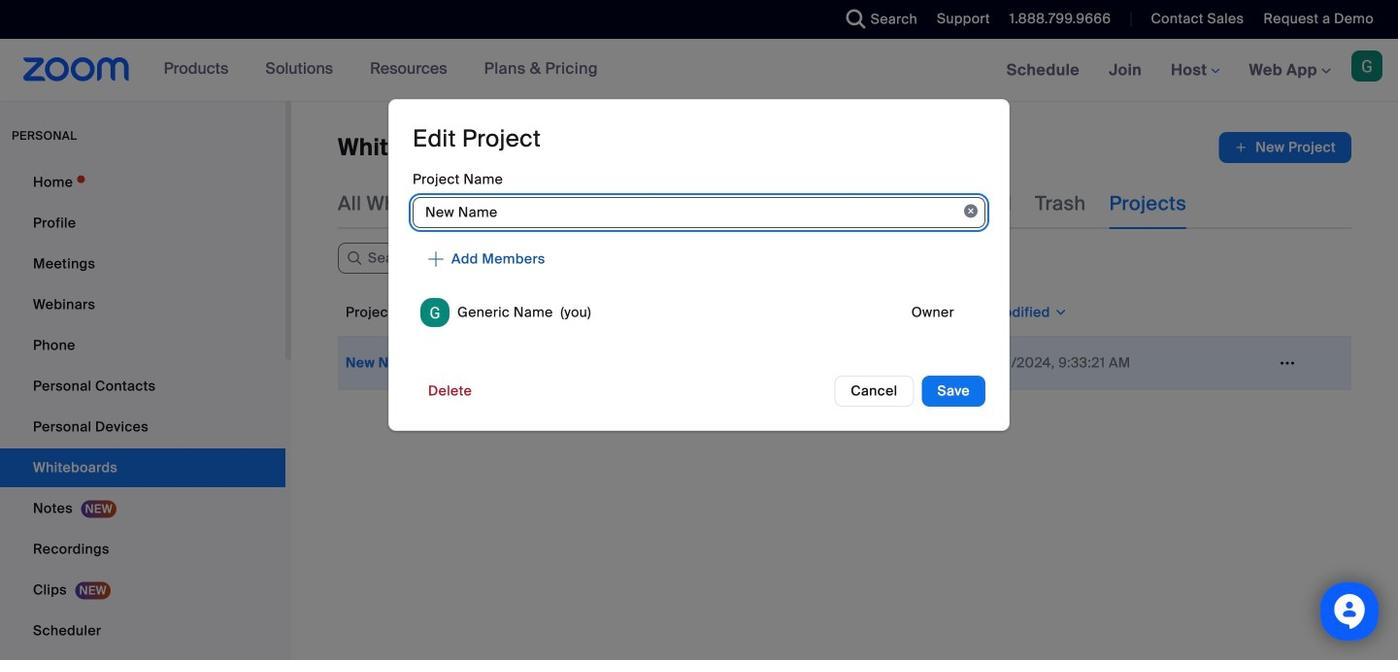 Task type: vqa. For each thing, say whether or not it's contained in the screenshot.
& to the top
no



Task type: describe. For each thing, give the bounding box(es) containing it.
edit project image
[[1273, 355, 1304, 372]]

product information navigation
[[149, 39, 613, 101]]

meetings navigation
[[993, 39, 1399, 102]]

generic name avatar image
[[421, 298, 450, 327]]

generic name owner element
[[413, 290, 986, 335]]

personal menu menu
[[0, 163, 286, 661]]



Task type: locate. For each thing, give the bounding box(es) containing it.
e.g. Happy Crew text field
[[413, 197, 986, 228]]

add image
[[1235, 138, 1249, 157]]

Search text field
[[338, 243, 571, 274]]

banner
[[0, 39, 1399, 102]]

heading
[[413, 124, 541, 154]]

application
[[338, 289, 1352, 391]]

arrow down image
[[437, 301, 455, 324]]

dialog
[[389, 99, 1010, 431]]

tabs of all whiteboard page tab list
[[338, 179, 1187, 229]]



